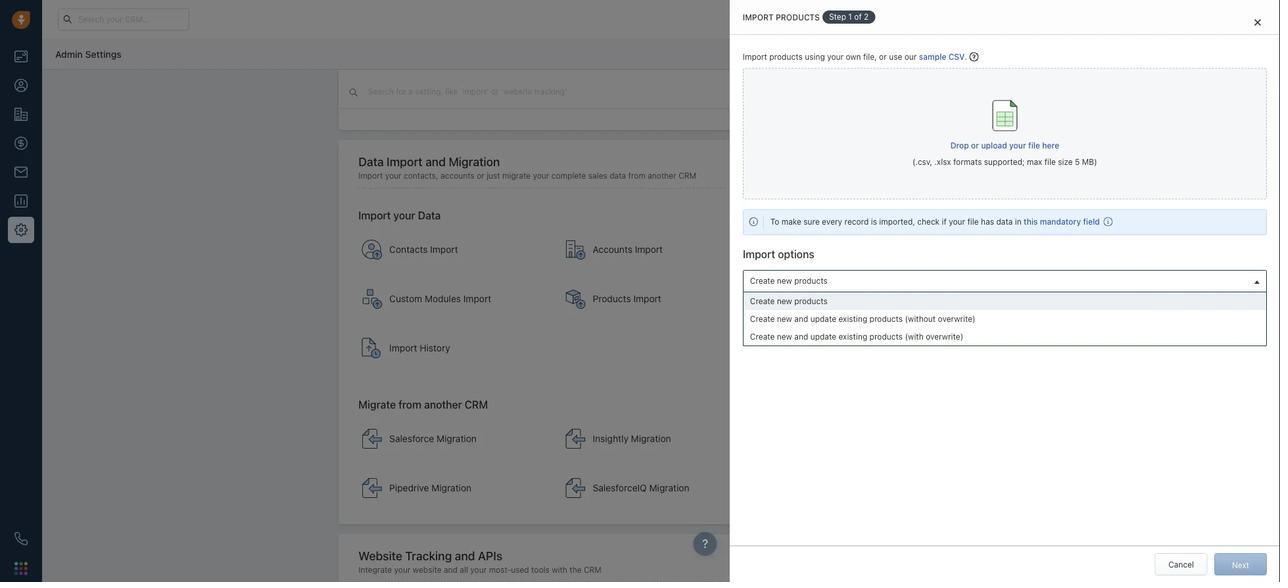 Task type: vqa. For each thing, say whether or not it's contained in the screenshot.
you
no



Task type: locate. For each thing, give the bounding box(es) containing it.
0 horizontal spatial data
[[610, 172, 626, 181]]

0 vertical spatial data
[[359, 155, 384, 169]]

migration up accounts
[[449, 155, 500, 169]]

2 create from the top
[[750, 297, 775, 306]]

your left contacts, at the left top of the page
[[385, 172, 402, 181]]

0 vertical spatial crm
[[679, 172, 696, 181]]

imported,
[[879, 217, 915, 227]]

1 horizontal spatial from
[[628, 172, 646, 181]]

data left in
[[996, 217, 1013, 227]]

data up contacts import
[[418, 210, 441, 222]]

and for create new and update existing products (with overwrite)
[[795, 332, 808, 341]]

drop or upload your file here
[[951, 141, 1059, 150]]

0 horizontal spatial another
[[424, 399, 462, 412]]

our
[[905, 52, 917, 61]]

2 create new products from the top
[[750, 297, 828, 306]]

0 horizontal spatial data
[[359, 155, 384, 169]]

migration for salesforceiq migration
[[649, 483, 689, 494]]

1 horizontal spatial data
[[418, 210, 441, 222]]

1 vertical spatial data
[[996, 217, 1013, 227]]

1 horizontal spatial crm
[[584, 566, 602, 575]]

3 new from the top
[[777, 315, 792, 324]]

products left (with on the bottom right of the page
[[870, 332, 903, 341]]

from right sales on the left top
[[628, 172, 646, 181]]

pipedrive
[[389, 483, 429, 494]]

step 1 of 2
[[829, 12, 869, 21]]

update down the skip duplicates automatically by matching on the right bottom of page
[[811, 332, 836, 341]]

new for create new products option
[[777, 297, 792, 306]]

matching
[[883, 302, 918, 311]]

0 vertical spatial create new products
[[750, 276, 828, 286]]

make
[[782, 217, 801, 227]]

website
[[359, 549, 402, 563]]

migrate
[[502, 172, 531, 181]]

freshworks switcher image
[[14, 562, 28, 576]]

and inside option
[[795, 315, 808, 324]]

or right drop
[[971, 141, 979, 150]]

2 vertical spatial crm
[[584, 566, 602, 575]]

new for create new and update existing products (without overwrite) option
[[777, 315, 792, 324]]

automatically
[[820, 302, 870, 311]]

custom modules import
[[389, 294, 491, 305]]

1 vertical spatial another
[[424, 399, 462, 412]]

1 update from the top
[[811, 315, 836, 324]]

use
[[889, 52, 902, 61]]

create
[[750, 276, 775, 286], [750, 297, 775, 306], [750, 315, 775, 324], [750, 332, 775, 341]]

skip duplicates automatically by matching
[[761, 302, 918, 311]]

crm inside "data import and migration import your contacts, accounts or just migrate your complete sales data from another crm"
[[679, 172, 696, 181]]

existing inside create new and update existing products (with overwrite) option
[[839, 332, 867, 341]]

existing inside create new and update existing products (without overwrite) option
[[839, 315, 867, 324]]

1 new from the top
[[777, 276, 792, 286]]

products up users
[[795, 276, 828, 286]]

insightly migration
[[593, 434, 671, 445]]

update down users import at right bottom
[[811, 315, 836, 324]]

2 update from the top
[[811, 332, 836, 341]]

overwrite) down (without
[[926, 332, 963, 341]]

users
[[796, 294, 821, 305]]

2 horizontal spatial crm
[[679, 172, 696, 181]]

update
[[811, 315, 836, 324], [811, 332, 836, 341]]

0 vertical spatial existing
[[839, 315, 867, 324]]

create new products inside create new products option
[[750, 297, 828, 306]]

or
[[879, 52, 887, 61], [971, 141, 979, 150], [477, 172, 484, 181]]

or inside "data import and migration import your contacts, accounts or just migrate your complete sales data from another crm"
[[477, 172, 484, 181]]

0 horizontal spatial file
[[968, 217, 979, 227]]

data up import your data
[[359, 155, 384, 169]]

overwrite) down freshsales id button
[[938, 315, 976, 324]]

supported;
[[984, 158, 1025, 167]]

0 vertical spatial update
[[811, 315, 836, 324]]

0 vertical spatial data
[[610, 172, 626, 181]]

mandatory
[[1040, 217, 1081, 227]]

your left own
[[827, 52, 844, 61]]

new inside option
[[777, 315, 792, 324]]

1 horizontal spatial file
[[1028, 141, 1040, 150]]

your
[[827, 52, 844, 61], [1009, 141, 1026, 150], [385, 172, 402, 181], [533, 172, 549, 181], [394, 210, 415, 222], [394, 566, 411, 575], [470, 566, 487, 575]]

deals import
[[796, 245, 850, 255]]

skip
[[761, 302, 777, 311]]

2 existing from the top
[[839, 332, 867, 341]]

1 horizontal spatial another
[[648, 172, 676, 181]]

overwrite) inside create new and update existing products (without overwrite) option
[[938, 315, 976, 324]]

salesforceiq
[[593, 483, 647, 494]]

overwrite) for create new and update existing products (without overwrite)
[[938, 315, 976, 324]]

and inside "data import and migration import your contacts, accounts or just migrate your complete sales data from another crm"
[[426, 155, 446, 169]]

share news with your team without stepping away from the crm image
[[362, 84, 383, 105]]

and inside option
[[795, 332, 808, 341]]

migration right the salesforceiq
[[649, 483, 689, 494]]

migration for pipedrive migration
[[432, 483, 472, 494]]

phone element
[[8, 526, 34, 552]]

import history
[[389, 343, 450, 354]]

this mandatory field link
[[1024, 217, 1100, 227]]

5
[[1075, 158, 1080, 167]]

migration right pipedrive
[[432, 483, 472, 494]]

or inside drop or upload your file here button
[[971, 141, 979, 150]]

products down the by
[[870, 315, 903, 324]]

0 vertical spatial overwrite)
[[938, 315, 976, 324]]

to
[[771, 217, 779, 227]]

admin
[[55, 49, 83, 59]]

1 existing from the top
[[839, 315, 867, 324]]

1 create new products from the top
[[750, 276, 828, 286]]

another up salesforce migration
[[424, 399, 462, 412]]

or left use
[[879, 52, 887, 61]]

1 horizontal spatial data
[[996, 217, 1013, 227]]

data inside import options dialog
[[996, 217, 1013, 227]]

new inside dropdown button
[[777, 276, 792, 286]]

existing for (without
[[839, 315, 867, 324]]

history
[[420, 343, 450, 354]]

0 horizontal spatial crm
[[465, 399, 488, 412]]

2 new from the top
[[777, 297, 792, 306]]

overwrite)
[[938, 315, 976, 324], [926, 332, 963, 341]]

and
[[426, 155, 446, 169], [795, 315, 808, 324], [795, 332, 808, 341], [455, 549, 475, 563], [444, 566, 458, 575]]

(.csv,
[[913, 158, 932, 167]]

products inside option
[[870, 315, 903, 324]]

list box
[[744, 292, 1266, 346]]

click to learn how to import image
[[969, 52, 979, 61]]

new
[[777, 276, 792, 286], [777, 297, 792, 306], [777, 315, 792, 324], [777, 332, 792, 341]]

1 vertical spatial existing
[[839, 332, 867, 341]]

using
[[805, 52, 825, 61]]

list box containing create new products
[[744, 292, 1266, 346]]

1 vertical spatial create new products
[[750, 297, 828, 306]]

2 horizontal spatial or
[[971, 141, 979, 150]]

salesforce migration
[[389, 434, 477, 445]]

with
[[552, 566, 567, 575]]

your right "migrate"
[[533, 172, 549, 181]]

in
[[1015, 217, 1022, 227]]

another
[[648, 172, 676, 181], [424, 399, 462, 412]]

migration for salesforce migration
[[437, 434, 477, 445]]

file left size
[[1045, 158, 1056, 167]]

1 vertical spatial overwrite)
[[926, 332, 963, 341]]

import history link
[[355, 326, 553, 372]]

from
[[628, 172, 646, 181], [399, 399, 422, 412]]

0 vertical spatial another
[[648, 172, 676, 181]]

1 vertical spatial from
[[399, 399, 422, 412]]

0 vertical spatial from
[[628, 172, 646, 181]]

create new products
[[750, 276, 828, 286], [750, 297, 828, 306]]

data right sales on the left top
[[610, 172, 626, 181]]

4 new from the top
[[777, 332, 792, 341]]

1 horizontal spatial or
[[879, 52, 887, 61]]

another right sales on the left top
[[648, 172, 676, 181]]

0 vertical spatial file
[[1028, 141, 1040, 150]]

insightly
[[593, 434, 629, 445]]

2 vertical spatial or
[[477, 172, 484, 181]]

import products using your own file, or use our sample csv .
[[743, 52, 967, 61]]

if
[[942, 217, 947, 227]]

accounts
[[441, 172, 475, 181]]

overwrite) inside create new and update existing products (with overwrite) option
[[926, 332, 963, 341]]

data
[[610, 172, 626, 181], [996, 217, 1013, 227]]

1 vertical spatial update
[[811, 332, 836, 341]]

data inside "data import and migration import your contacts, accounts or just migrate your complete sales data from another crm"
[[359, 155, 384, 169]]

your up (.csv, .xlsx formats supported; max file size 5 mb)
[[1009, 141, 1026, 150]]

your up contacts
[[394, 210, 415, 222]]

file left "here"
[[1028, 141, 1040, 150]]

your inside button
[[1009, 141, 1026, 150]]

existing down create new and update existing products (without overwrite)
[[839, 332, 867, 341]]

create new products option
[[744, 292, 1266, 310]]

keep track of every import you've ever done, with record-level details image
[[362, 338, 383, 359]]

existing down automatically
[[839, 315, 867, 324]]

4 create from the top
[[750, 332, 775, 341]]

from inside "data import and migration import your contacts, accounts or just migrate your complete sales data from another crm"
[[628, 172, 646, 181]]

migration right "salesforce" in the bottom left of the page
[[437, 434, 477, 445]]

of
[[854, 12, 862, 21]]

formats
[[953, 158, 982, 167]]

update inside create new and update existing products (without overwrite) option
[[811, 315, 836, 324]]

create new and update existing products (without overwrite) option
[[744, 310, 1266, 328]]

freshsales id
[[921, 301, 972, 311]]

2
[[864, 12, 869, 21]]

website
[[413, 566, 442, 575]]

create inside option
[[750, 315, 775, 324]]

(.csv, .xlsx formats supported; max file size 5 mb)
[[913, 158, 1097, 167]]

create for create new and update existing products (without overwrite) option
[[750, 315, 775, 324]]

import options
[[743, 248, 815, 261]]

this
[[1024, 217, 1038, 227]]

contacts import
[[389, 245, 458, 255]]

products left using
[[770, 52, 803, 61]]

1 vertical spatial data
[[418, 210, 441, 222]]

bring all your sales data from pipedrive using a zip file image
[[362, 478, 383, 499]]

update inside create new and update existing products (with overwrite) option
[[811, 332, 836, 341]]

0 horizontal spatial or
[[477, 172, 484, 181]]

or left "just"
[[477, 172, 484, 181]]

close image
[[1255, 18, 1261, 26]]

1 create from the top
[[750, 276, 775, 286]]

2 horizontal spatial file
[[1045, 158, 1056, 167]]

cancel button
[[1155, 554, 1208, 576]]

and for create new and update existing products (without overwrite)
[[795, 315, 808, 324]]

update for create new and update existing products (without overwrite)
[[811, 315, 836, 324]]

migration right the insightly
[[631, 434, 671, 445]]

freshsales
[[921, 301, 962, 311]]

file inside drop or upload your file here button
[[1028, 141, 1040, 150]]

crm
[[679, 172, 696, 181], [465, 399, 488, 412], [584, 566, 602, 575]]

file left has
[[968, 217, 979, 227]]

import
[[743, 12, 774, 22], [743, 52, 767, 61], [387, 155, 423, 169], [359, 172, 383, 181], [359, 210, 391, 222], [430, 245, 458, 255], [635, 245, 663, 255], [822, 245, 850, 255], [743, 248, 775, 261], [463, 294, 491, 305], [634, 294, 661, 305], [823, 294, 851, 305], [389, 343, 417, 354]]

3 create from the top
[[750, 315, 775, 324]]

data import and migration import your contacts, accounts or just migrate your complete sales data from another crm
[[359, 155, 696, 181]]

1 vertical spatial or
[[971, 141, 979, 150]]

import options dialog
[[730, 0, 1280, 583]]

from right migrate
[[399, 399, 422, 412]]

products import
[[593, 294, 661, 305]]

complete
[[552, 172, 586, 181]]

products
[[776, 12, 820, 22], [770, 52, 803, 61], [795, 276, 828, 286], [795, 297, 828, 306], [870, 315, 903, 324], [870, 332, 903, 341]]

bring all your sales data from salesforce using a zip file image
[[362, 429, 383, 450]]

import your custom modules using csv or xlsx files (sample csv available) image
[[362, 289, 383, 310]]



Task type: describe. For each thing, give the bounding box(es) containing it.
your file has data in this mandatory field
[[949, 217, 1100, 227]]

1
[[848, 12, 852, 21]]

(with
[[905, 332, 924, 341]]

tracking
[[405, 549, 452, 563]]

bring all your sales data from salesforceiq using a zip file image
[[565, 478, 586, 499]]

1 vertical spatial crm
[[465, 399, 488, 412]]

sales
[[588, 172, 607, 181]]

import products
[[743, 12, 820, 22]]

file,
[[863, 52, 877, 61]]

contacts
[[389, 245, 428, 255]]

products inside dropdown button
[[795, 276, 828, 286]]

step
[[829, 12, 846, 21]]

accounts import
[[593, 245, 663, 255]]

create new and update existing products (with overwrite) option
[[744, 328, 1266, 346]]

drop
[[951, 141, 969, 150]]

and for website tracking and apis integrate your website and all your most-used tools with the crm
[[455, 549, 475, 563]]

here
[[1042, 141, 1059, 150]]

website tracking and apis integrate your website and all your most-used tools with the crm
[[359, 549, 602, 575]]

all
[[460, 566, 468, 575]]

every
[[822, 217, 842, 227]]

sample csv link
[[919, 52, 965, 61]]

.
[[965, 52, 967, 61]]

by
[[872, 302, 881, 311]]

import your deals using csv or xlsx files (sample csv available) image
[[769, 240, 790, 261]]

tools
[[531, 566, 550, 575]]

custom
[[389, 294, 422, 305]]

update for create new and update existing products (with overwrite)
[[811, 332, 836, 341]]

migration inside "data import and migration import your contacts, accounts or just migrate your complete sales data from another crm"
[[449, 155, 500, 169]]

options
[[778, 248, 815, 261]]

Search your CRM... text field
[[58, 8, 189, 31]]

import your users using csv or xlsx files (sample csv available) image
[[769, 289, 790, 310]]

1 vertical spatial file
[[1045, 158, 1056, 167]]

csv
[[949, 52, 965, 61]]

import your data
[[359, 210, 441, 222]]

migrate
[[359, 399, 396, 412]]

create for create new and update existing products (with overwrite) option
[[750, 332, 775, 341]]

size
[[1058, 158, 1073, 167]]

new for create new and update existing products (with overwrite) option
[[777, 332, 792, 341]]

sample
[[919, 52, 946, 61]]

duplicates
[[780, 302, 818, 311]]

field
[[1083, 217, 1100, 227]]

to make sure every record is imported, check if
[[771, 217, 947, 227]]

mb)
[[1082, 158, 1097, 167]]

(without
[[905, 315, 936, 324]]

sure
[[804, 217, 820, 227]]

cancel
[[1169, 560, 1194, 569]]

2 vertical spatial file
[[968, 217, 979, 227]]

and for data import and migration import your contacts, accounts or just migrate your complete sales data from another crm
[[426, 155, 446, 169]]

deals
[[796, 245, 820, 255]]

integrate
[[359, 566, 392, 575]]

max
[[1027, 158, 1042, 167]]

create new and update existing products (with overwrite)
[[750, 332, 963, 341]]

existing for (with
[[839, 332, 867, 341]]

create new and update existing products (without overwrite)
[[750, 315, 976, 324]]

pipedrive migration
[[389, 483, 472, 494]]

phone image
[[14, 533, 28, 546]]

another inside "data import and migration import your contacts, accounts or just migrate your complete sales data from another crm"
[[648, 172, 676, 181]]

users import
[[796, 294, 851, 305]]

products
[[593, 294, 631, 305]]

products right import your users using csv or xlsx files (sample csv available) icon
[[795, 297, 828, 306]]

create for create new products option
[[750, 297, 775, 306]]

migrate from another crm
[[359, 399, 488, 412]]

admin settings
[[55, 49, 121, 59]]

create new products inside create new products dropdown button
[[750, 276, 828, 286]]

0 horizontal spatial from
[[399, 399, 422, 412]]

most-
[[489, 566, 511, 575]]

upload
[[981, 141, 1007, 150]]

overwrite) for create new and update existing products (with overwrite)
[[926, 332, 963, 341]]

import your contacts using csv or xlsx files (sample csv available) image
[[362, 240, 383, 261]]

crm inside website tracking and apis integrate your website and all your most-used tools with the crm
[[584, 566, 602, 575]]

drop or upload your file here button
[[951, 134, 1059, 157]]

bring all your sales data from insightly using a zip file image
[[565, 429, 586, 450]]

create new products button
[[743, 270, 1267, 292]]

id
[[964, 301, 972, 311]]

products left step
[[776, 12, 820, 22]]

Search for a setting, like 'import' or 'website tracking' text field
[[367, 85, 616, 98]]

list box inside import options dialog
[[744, 292, 1266, 346]]

import your products using csv or xlsx files (sample csv available) image
[[565, 289, 586, 310]]

record
[[845, 217, 869, 227]]

the
[[570, 566, 582, 575]]

freshsales id button
[[918, 299, 984, 313]]

announcements
[[389, 89, 458, 100]]

modules
[[425, 294, 461, 305]]

salesforce
[[389, 434, 434, 445]]

.xlsx
[[935, 158, 951, 167]]

0 vertical spatial or
[[879, 52, 887, 61]]

announcements link
[[355, 71, 553, 118]]

accounts
[[593, 245, 633, 255]]

contacts,
[[404, 172, 438, 181]]

your right all
[[470, 566, 487, 575]]

just
[[487, 172, 500, 181]]

used
[[511, 566, 529, 575]]

salesforceiq migration
[[593, 483, 689, 494]]

migration for insightly migration
[[631, 434, 671, 445]]

apis
[[478, 549, 502, 563]]

import your accounts using csv or xlsx files (sample csv available) image
[[565, 240, 586, 261]]

data inside "data import and migration import your contacts, accounts or just migrate your complete sales data from another crm"
[[610, 172, 626, 181]]

settings
[[85, 49, 121, 59]]

your left website
[[394, 566, 411, 575]]

create inside dropdown button
[[750, 276, 775, 286]]



